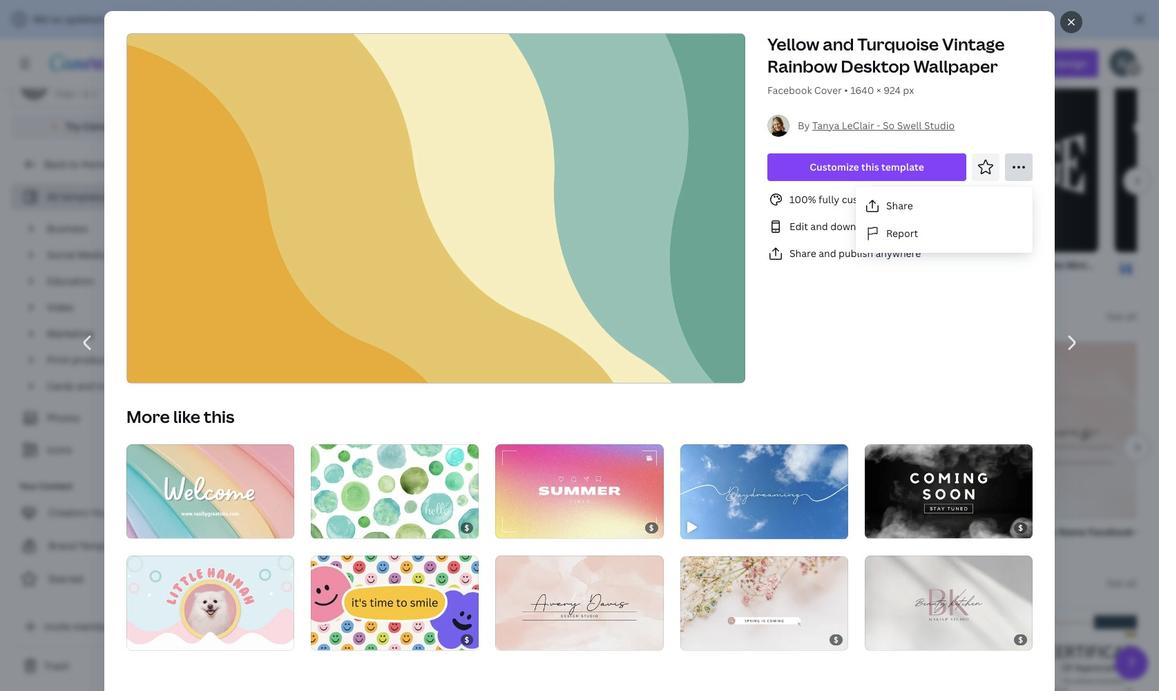 Task type: describe. For each thing, give the bounding box(es) containing it.
share for share
[[887, 199, 913, 212]]

invitations
[[96, 379, 146, 392]]

brand templates link
[[11, 532, 180, 560]]

realistic
[[294, 525, 334, 538]]

personal
[[788, 7, 823, 19]]

motivation
[[488, 258, 539, 272]]

minimalist
[[1067, 258, 1116, 272]]

$ for pink yellow gradient modern summer vibes facebook cover image
[[649, 523, 654, 533]]

customize
[[810, 160, 859, 173]]

name
[[1059, 525, 1086, 538]]

alma
[[527, 274, 547, 285]]

photos
[[47, 411, 80, 424]]

social media link
[[41, 242, 171, 268]]

list containing 100% fully customizable
[[768, 191, 1033, 262]]

1 horizontal spatial studio
[[743, 274, 769, 285]]

black and white minimalist typography t shirt image
[[961, 75, 1099, 252]]

templates
[[79, 539, 127, 552]]

canva creative studio
[[681, 274, 769, 285]]

edit and download on the go
[[790, 220, 923, 233]]

1 horizontal spatial pink watercolor background business name facebook cover image
[[851, 342, 1160, 519]]

watercolor
[[902, 525, 954, 538]]

try
[[66, 120, 81, 133]]

like
[[173, 405, 200, 427]]

certificates
[[191, 575, 289, 598]]

personal link
[[788, 6, 886, 20]]

print products link
[[41, 347, 171, 373]]

1 horizontal spatial canva
[[681, 274, 705, 285]]

colorful 70s style women empowerment t-shirt image
[[191, 75, 328, 252]]

members
[[73, 620, 117, 633]]

board
[[397, 525, 425, 538]]

and for cards and invitations
[[76, 379, 94, 392]]

home
[[81, 158, 109, 171]]

1 horizontal spatial leclair
[[842, 119, 875, 132]]

black for black and white minimalist typograp
[[989, 258, 1015, 272]]

1 vertical spatial brand
[[48, 539, 77, 552]]

photo
[[450, 525, 478, 538]]

see for shirts
[[1107, 43, 1124, 56]]

0 horizontal spatial this
[[204, 405, 235, 427]]

anywhere
[[876, 247, 921, 260]]

creators you follow link
[[11, 499, 180, 527]]

pro
[[114, 120, 131, 133]]

typograp
[[1118, 258, 1160, 272]]

black white typography motivation tshirt
[[372, 258, 569, 272]]

chubar
[[264, 540, 294, 552]]

business inside pink watercolor background business name facebook cove venicedesigns
[[1015, 525, 1056, 538]]

stevcreative link
[[503, 6, 601, 20]]

white for simple
[[863, 258, 890, 272]]

$ for the pastel aesthetic minimalist signature beauty brand facebook cover 'image'
[[1019, 634, 1023, 645]]

1640
[[851, 84, 875, 97]]

turquoise for yellow and turquoise vintage rainbow desktop wallpaper facebook cover • 1640 × 924 px
[[858, 32, 939, 55]]

white red simple typography t shirt image
[[1115, 75, 1160, 252]]

by tanya leclair - so swell studio
[[798, 119, 955, 132]]

t- inside black white simple retro paris varsity t-shirt link
[[1016, 258, 1025, 272]]

black white simple retro paris varsity t-shirt link
[[835, 258, 1047, 273]]

100% fully customizable
[[790, 193, 904, 206]]

tanya inside yellow and turquoise vintage rainbow desktop wallpaper tanya leclair - so swell studio
[[549, 540, 572, 552]]

pink bold health and wellness lifestyle and hobbies t-shirt image
[[653, 75, 791, 252]]

creators you follow
[[48, 506, 141, 519]]

marketing
[[47, 327, 93, 340]]

all for shirts
[[1126, 43, 1137, 56]]

0 vertical spatial -
[[877, 119, 881, 132]]

customizable
[[842, 193, 904, 206]]

invite
[[44, 620, 71, 633]]

report button
[[856, 220, 1033, 247]]

0 horizontal spatial pink watercolor background business name facebook cover image
[[496, 556, 664, 650]]

beige aesthetic realistic brand mood board film photo collage facebook cover aleksandra chubar
[[218, 525, 593, 552]]

facebook covers
[[191, 308, 333, 331]]

our
[[105, 12, 121, 26]]

you
[[91, 506, 108, 519]]

back to home
[[44, 158, 109, 171]]

black for black white typography motivation tshirt
[[372, 258, 398, 272]]

2 designs from the left
[[931, 7, 962, 19]]

social
[[47, 248, 75, 261]]

back
[[44, 158, 66, 171]]

wallpaper for yellow and turquoise vintage rainbow desktop wallpaper tanya leclair - so swell studio
[[773, 525, 821, 538]]

black and white minimalist typograp
[[989, 258, 1160, 272]]

your content
[[19, 480, 73, 492]]

see all for covers
[[1107, 310, 1137, 323]]

cover inside yellow and turquoise vintage rainbow desktop wallpaper facebook cover • 1640 × 924 px
[[815, 84, 842, 97]]

100%
[[790, 193, 817, 206]]

invite members button
[[11, 613, 180, 641]]

beige aesthetic realistic brand mood board film photo collage facebook cover link
[[218, 524, 593, 540]]

3 white from the left
[[1037, 258, 1064, 272]]

and for share and publish anywhere
[[819, 247, 837, 260]]

icons
[[47, 443, 72, 456]]

and for edit and download on the go
[[811, 220, 828, 233]]

pink
[[879, 525, 899, 538]]

alma aurelia
[[527, 274, 577, 285]]

venicedesigns link
[[879, 540, 1160, 553]]

report
[[887, 227, 919, 240]]

to
[[69, 158, 79, 171]]

facebook inside yellow and turquoise vintage rainbow desktop wallpaper facebook cover • 1640 × 924 px
[[768, 84, 812, 97]]

creative
[[1086, 7, 1119, 19]]

1 for from the left
[[252, 7, 265, 19]]

paris
[[956, 258, 979, 272]]

lucie sindelkova
[[361, 7, 428, 19]]

pastel aesthetic minimalist signature beauty brand facebook cover image
[[865, 556, 1033, 650]]

shirt
[[1025, 258, 1047, 272]]

canva creative studio link
[[681, 273, 791, 287]]

see all for shirts
[[1107, 43, 1137, 56]]

black and white minimalist typograp link
[[989, 258, 1160, 273]]

canva inside button
[[83, 120, 112, 133]]

•
[[845, 84, 848, 97]]

updated
[[64, 12, 103, 26]]

white simple certificate of appreciation image
[[970, 609, 1160, 691]]

collage
[[481, 525, 516, 538]]

sindelkova
[[385, 7, 428, 19]]

trash
[[44, 659, 70, 672]]

black white aesthetic minimalist self-care word definition t-shirt image
[[499, 75, 636, 252]]

cover inside beige aesthetic realistic brand mood board film photo collage facebook cover aleksandra chubar
[[565, 525, 593, 538]]

1 makers from the left
[[267, 7, 295, 19]]

try canva pro
[[66, 120, 131, 133]]

1 horizontal spatial so
[[883, 119, 895, 132]]

2 designs for makers from the left
[[931, 7, 1008, 19]]

invite members
[[44, 620, 117, 633]]

follow
[[111, 506, 141, 519]]

starred link
[[11, 565, 180, 593]]

facebook inside pink watercolor background business name facebook cove venicedesigns
[[1089, 525, 1134, 538]]

0 horizontal spatial t-
[[191, 41, 206, 64]]

back to home link
[[11, 151, 180, 178]]

share button
[[856, 192, 1033, 220]]

starred
[[48, 572, 83, 585]]

video link
[[41, 294, 171, 321]]



Task type: locate. For each thing, give the bounding box(es) containing it.
so down pink yellow gradient modern summer vibes facebook cover image
[[609, 540, 619, 552]]

share for share and publish anywhere
[[790, 247, 817, 260]]

0 vertical spatial share
[[887, 199, 913, 212]]

924
[[884, 84, 901, 97]]

yellow and turquoise vintage rainbow desktop wallpaper facebook cover • 1640 × 924 px
[[768, 32, 1005, 97]]

0 vertical spatial desktop
[[841, 55, 910, 77]]

wallpaper for yellow and turquoise vintage rainbow desktop wallpaper facebook cover • 1640 × 924 px
[[914, 55, 998, 77]]

see all link down cove
[[1107, 576, 1137, 589]]

this left template
[[862, 160, 879, 173]]

designs
[[218, 7, 250, 19], [931, 7, 962, 19]]

we've
[[33, 12, 61, 26]]

video
[[47, 301, 74, 314]]

1 vertical spatial business
[[1015, 525, 1056, 538]]

yellow for yellow and turquoise vintage rainbow desktop wallpaper facebook cover • 1640 × 924 px
[[768, 32, 820, 55]]

1 white from the left
[[400, 258, 428, 272]]

1 see all from the top
[[1107, 43, 1137, 56]]

0 horizontal spatial business
[[47, 222, 88, 235]]

0 horizontal spatial desktop
[[731, 525, 771, 538]]

2 white from the left
[[863, 258, 890, 272]]

1 vertical spatial rainbow
[[689, 525, 729, 538]]

2 vertical spatial see
[[1107, 576, 1124, 589]]

and for yellow and turquoise vintage rainbow desktop wallpaper tanya leclair - so swell studio
[[582, 525, 599, 538]]

2 see all from the top
[[1107, 310, 1137, 323]]

0 horizontal spatial yellow
[[549, 525, 579, 538]]

0 horizontal spatial -
[[604, 540, 607, 552]]

0 vertical spatial business
[[47, 222, 88, 235]]

1 vertical spatial tanya leclair - so swell studio link
[[549, 540, 835, 553]]

None search field
[[588, 50, 910, 77]]

all
[[47, 190, 59, 203]]

0 horizontal spatial studio
[[645, 540, 671, 552]]

0 vertical spatial see all link
[[1107, 43, 1137, 56]]

alma aurelia link
[[527, 273, 636, 287]]

1 designs for makers from the left
[[218, 7, 295, 19]]

education
[[47, 274, 94, 287]]

all templates
[[47, 190, 108, 203]]

leclair down pink yellow gradient modern summer vibes facebook cover image
[[574, 540, 602, 552]]

3 see all from the top
[[1107, 576, 1137, 589]]

1 vertical spatial all
[[1126, 310, 1137, 323]]

1 horizontal spatial yellow
[[768, 32, 820, 55]]

tanya leclair - so swell studio link for rainbow
[[549, 540, 835, 553]]

1 vertical spatial -
[[604, 540, 607, 552]]

ar creative link
[[1073, 6, 1160, 20]]

1 horizontal spatial t-
[[1016, 258, 1025, 272]]

2 black from the left
[[835, 258, 860, 272]]

1 horizontal spatial this
[[862, 160, 879, 173]]

1 see all link from the top
[[1107, 43, 1137, 56]]

0 vertical spatial swell
[[897, 119, 922, 132]]

colorful photo rainbow facebook cover image
[[126, 444, 294, 539]]

lucie sindelkova link
[[361, 6, 459, 20]]

brand templates
[[48, 539, 127, 552]]

all for covers
[[1126, 310, 1137, 323]]

literasign
[[646, 7, 686, 19]]

canva
[[83, 120, 112, 133], [681, 274, 705, 285]]

yellow and turquoise vintage rainbow desktop wallpaper image
[[127, 34, 746, 383], [521, 342, 835, 519]]

- inside yellow and turquoise vintage rainbow desktop wallpaper tanya leclair - so swell studio
[[604, 540, 607, 552]]

see for covers
[[1107, 310, 1124, 323]]

share up "the"
[[887, 199, 913, 212]]

designs for makers link
[[218, 6, 317, 20], [931, 6, 1029, 20]]

see all down cove
[[1107, 576, 1137, 589]]

see all down ar creative link
[[1107, 43, 1137, 56]]

leclair
[[842, 119, 875, 132], [574, 540, 602, 552]]

vintage for yellow and turquoise vintage rainbow desktop wallpaper tanya leclair - so swell studio
[[651, 525, 686, 538]]

vintage inside yellow and turquoise vintage rainbow desktop wallpaper tanya leclair - so swell studio
[[651, 525, 686, 538]]

wallpaper inside yellow and turquoise vintage rainbow desktop wallpaper facebook cover • 1640 × 924 px
[[914, 55, 998, 77]]

1 horizontal spatial black
[[835, 258, 860, 272]]

turquoise inside yellow and turquoise vintage rainbow desktop wallpaper facebook cover • 1640 × 924 px
[[858, 32, 939, 55]]

rainbow for yellow and turquoise vintage rainbow desktop wallpaper tanya leclair - so swell studio
[[689, 525, 729, 538]]

cards
[[47, 379, 74, 392]]

white left "minimalist"
[[1037, 258, 1064, 272]]

0 horizontal spatial cover
[[565, 525, 593, 538]]

creative
[[708, 274, 741, 285]]

pink watercolor background business name facebook cover image
[[851, 342, 1160, 519], [496, 556, 664, 650]]

all down the typograp
[[1126, 310, 1137, 323]]

brand up aleksandra chubar link
[[336, 525, 365, 538]]

1 vertical spatial studio
[[743, 274, 769, 285]]

1 black from the left
[[372, 258, 398, 272]]

content
[[40, 480, 73, 492]]

1 horizontal spatial for
[[964, 7, 977, 19]]

template
[[882, 160, 924, 173]]

0 horizontal spatial swell
[[621, 540, 643, 552]]

1 horizontal spatial -
[[877, 119, 881, 132]]

1 horizontal spatial desktop
[[841, 55, 910, 77]]

black white simple retro paris varsity t-shirt
[[835, 258, 1047, 272]]

literasign link
[[646, 6, 744, 20]]

0 vertical spatial wallpaper
[[914, 55, 998, 77]]

0 vertical spatial turquoise
[[858, 32, 939, 55]]

px
[[903, 84, 914, 97]]

0 horizontal spatial for
[[252, 7, 265, 19]]

0 horizontal spatial white
[[400, 258, 428, 272]]

rainbow for yellow and turquoise vintage rainbow desktop wallpaper facebook cover • 1640 × 924 px
[[768, 55, 838, 77]]

yellow down personal
[[768, 32, 820, 55]]

0 vertical spatial tanya leclair - so swell studio link
[[813, 119, 955, 132]]

1 horizontal spatial business
[[1015, 525, 1056, 538]]

varsity
[[981, 258, 1014, 272]]

3 see from the top
[[1107, 576, 1124, 589]]

0 vertical spatial tanya
[[813, 119, 840, 132]]

brand up starred
[[48, 539, 77, 552]]

2 vertical spatial all
[[1126, 576, 1137, 589]]

1 horizontal spatial makers
[[979, 7, 1008, 19]]

aesthetic
[[247, 525, 292, 538]]

1 vertical spatial vintage
[[651, 525, 686, 538]]

2 vertical spatial see all link
[[1107, 576, 1137, 589]]

go
[[912, 220, 923, 233]]

0 horizontal spatial so
[[609, 540, 619, 552]]

blue and yellow minimalist employee of the month certificate image
[[191, 609, 441, 691]]

3 see all link from the top
[[1107, 576, 1137, 589]]

film
[[427, 525, 447, 538]]

trash link
[[11, 652, 180, 680]]

2 vertical spatial see all
[[1107, 576, 1137, 589]]

shirts
[[206, 41, 255, 64]]

0 vertical spatial yellow
[[768, 32, 820, 55]]

download
[[831, 220, 877, 233]]

beige and pink floral spring search bar facebook cover image
[[680, 556, 848, 650]]

business link
[[41, 216, 171, 242]]

1 designs from the left
[[218, 7, 250, 19]]

white left typography
[[400, 258, 428, 272]]

list
[[768, 191, 1033, 262]]

black for black white simple retro paris varsity t-shirt
[[835, 258, 860, 272]]

swell inside yellow and turquoise vintage rainbow desktop wallpaper tanya leclair - so swell studio
[[621, 540, 643, 552]]

rainbow inside yellow and turquoise vintage rainbow desktop wallpaper facebook cover • 1640 × 924 px
[[768, 55, 838, 77]]

designs for makers
[[218, 7, 295, 19], [931, 7, 1008, 19]]

the
[[894, 220, 909, 233]]

business up social
[[47, 222, 88, 235]]

1 vertical spatial see all link
[[1107, 310, 1137, 323]]

white and gold certificate of appreciation image
[[457, 609, 707, 691]]

all down ar creative link
[[1126, 43, 1137, 56]]

white left simple
[[863, 258, 890, 272]]

1 horizontal spatial white
[[863, 258, 890, 272]]

0 vertical spatial leclair
[[842, 119, 875, 132]]

canva left creative
[[681, 274, 705, 285]]

$ for 'black and white simple coming soon facebook cover' image
[[1019, 523, 1023, 533]]

yellow right collage
[[549, 525, 579, 538]]

desktop inside yellow and turquoise vintage rainbow desktop wallpaper tanya leclair - so swell studio
[[731, 525, 771, 538]]

swell down 'yellow and turquoise vintage rainbow desktop wallpaper' link
[[621, 540, 643, 552]]

2 horizontal spatial white
[[1037, 258, 1064, 272]]

studio inside yellow and turquoise vintage rainbow desktop wallpaper tanya leclair - so swell studio
[[645, 540, 671, 552]]

1 vertical spatial canva
[[681, 274, 705, 285]]

1 designs for makers link from the left
[[218, 6, 317, 20]]

share inside button
[[887, 199, 913, 212]]

- down ×
[[877, 119, 881, 132]]

0 vertical spatial brand
[[336, 525, 365, 538]]

leclair down 1640
[[842, 119, 875, 132]]

green hello watercolor circles facebook cover image
[[311, 444, 479, 539]]

1 vertical spatial yellow
[[549, 525, 579, 538]]

0 horizontal spatial share
[[790, 247, 817, 260]]

tanya right the by
[[813, 119, 840, 132]]

see all link for covers
[[1107, 310, 1137, 323]]

0 horizontal spatial designs
[[218, 7, 250, 19]]

so inside yellow and turquoise vintage rainbow desktop wallpaper tanya leclair - so swell studio
[[609, 540, 619, 552]]

facebook
[[768, 84, 812, 97], [191, 308, 270, 331], [518, 525, 563, 538], [1089, 525, 1134, 538]]

beige aesthetic realistic brand mood board film photo collage facebook cover image
[[191, 342, 505, 519]]

tanya leclair - so swell studio link
[[813, 119, 955, 132], [549, 540, 835, 553]]

0 vertical spatial t-
[[191, 41, 206, 64]]

fully
[[819, 193, 840, 206]]

1 vertical spatial desktop
[[731, 525, 771, 538]]

1 horizontal spatial cover
[[815, 84, 842, 97]]

2 all from the top
[[1126, 310, 1137, 323]]

this inside 'customize this template' link
[[862, 160, 879, 173]]

1 horizontal spatial share
[[887, 199, 913, 212]]

facebook inside beige aesthetic realistic brand mood board film photo collage facebook cover aleksandra chubar
[[518, 525, 563, 538]]

1 horizontal spatial swell
[[897, 119, 922, 132]]

tanya leclair - so swell studio link for so
[[813, 119, 955, 132]]

gold and beige stars student of the month school award image
[[724, 609, 953, 691]]

and for yellow and turquoise vintage rainbow desktop wallpaper facebook cover • 1640 × 924 px
[[823, 32, 854, 55]]

white for typography
[[400, 258, 428, 272]]

this right like
[[204, 405, 235, 427]]

2 makers from the left
[[979, 7, 1008, 19]]

2 horizontal spatial black
[[989, 258, 1015, 272]]

pink yellow gradient modern summer vibes facebook cover image
[[496, 444, 664, 539]]

1 vertical spatial t-
[[1016, 258, 1025, 272]]

1 all from the top
[[1126, 43, 1137, 56]]

swell
[[897, 119, 922, 132], [621, 540, 643, 552]]

1 vertical spatial so
[[609, 540, 619, 552]]

0 horizontal spatial designs for makers
[[218, 7, 295, 19]]

and inside yellow and turquoise vintage rainbow desktop wallpaper tanya leclair - so swell studio
[[582, 525, 599, 538]]

1 vertical spatial this
[[204, 405, 235, 427]]

1 horizontal spatial turquoise
[[858, 32, 939, 55]]

1 vertical spatial cover
[[565, 525, 593, 538]]

1 see from the top
[[1107, 43, 1124, 56]]

background
[[956, 525, 1012, 538]]

swell down px
[[897, 119, 922, 132]]

cards and invitations link
[[41, 373, 171, 399]]

- down pink yellow gradient modern summer vibes facebook cover image
[[604, 540, 607, 552]]

yellow inside yellow and turquoise vintage rainbow desktop wallpaper tanya leclair - so swell studio
[[549, 525, 579, 538]]

colorful pastel cute pet dog facebook cover image
[[126, 556, 294, 650]]

all down cove
[[1126, 576, 1137, 589]]

aleksandra
[[218, 540, 262, 552]]

wallpaper
[[914, 55, 998, 77], [773, 525, 821, 538]]

0 horizontal spatial black
[[372, 258, 398, 272]]

1 vertical spatial tanya
[[549, 540, 572, 552]]

0 vertical spatial studio
[[924, 119, 955, 132]]

print
[[47, 353, 70, 366]]

0 vertical spatial all
[[1126, 43, 1137, 56]]

1 horizontal spatial brand
[[336, 525, 365, 538]]

see all link down the typograp
[[1107, 310, 1137, 323]]

aurelia
[[549, 274, 577, 285]]

rainbow
[[768, 55, 838, 77], [689, 525, 729, 538]]

we've updated our
[[33, 12, 124, 26]]

publish
[[839, 247, 874, 260]]

desktop for yellow and turquoise vintage rainbow desktop wallpaper tanya leclair - so swell studio
[[731, 525, 771, 538]]

0 horizontal spatial canva
[[83, 120, 112, 133]]

1 horizontal spatial tanya
[[813, 119, 840, 132]]

cards and invitations
[[47, 379, 146, 392]]

turquoise inside yellow and turquoise vintage rainbow desktop wallpaper tanya leclair - so swell studio
[[602, 525, 648, 538]]

black inside "link"
[[372, 258, 398, 272]]

0 vertical spatial so
[[883, 119, 895, 132]]

share down edit
[[790, 247, 817, 260]]

your
[[19, 480, 38, 492]]

1 vertical spatial wallpaper
[[773, 525, 821, 538]]

yellow
[[768, 32, 820, 55], [549, 525, 579, 538]]

0 vertical spatial this
[[862, 160, 879, 173]]

0 horizontal spatial wallpaper
[[773, 525, 821, 538]]

leclair inside yellow and turquoise vintage rainbow desktop wallpaper tanya leclair - so swell studio
[[574, 540, 602, 552]]

pink watercolor background business name facebook cove link
[[879, 524, 1160, 540]]

0 horizontal spatial turquoise
[[602, 525, 648, 538]]

see all link down ar creative link
[[1107, 43, 1137, 56]]

aleksandra chubar link
[[218, 540, 505, 553]]

0 vertical spatial cover
[[815, 84, 842, 97]]

vintage for yellow and turquoise vintage rainbow desktop wallpaper facebook cover • 1640 × 924 px
[[943, 32, 1005, 55]]

wallpaper inside yellow and turquoise vintage rainbow desktop wallpaper tanya leclair - so swell studio
[[773, 525, 821, 538]]

tshirt
[[542, 258, 569, 272]]

photos link
[[19, 405, 171, 431]]

0 vertical spatial see all
[[1107, 43, 1137, 56]]

rainbow inside yellow and turquoise vintage rainbow desktop wallpaper tanya leclair - so swell studio
[[689, 525, 729, 538]]

0 horizontal spatial vintage
[[651, 525, 686, 538]]

2 horizontal spatial studio
[[924, 119, 955, 132]]

0 vertical spatial rainbow
[[768, 55, 838, 77]]

1 horizontal spatial rainbow
[[768, 55, 838, 77]]

0 vertical spatial pink watercolor background business name facebook cover image
[[851, 342, 1160, 519]]

yellow for yellow and turquoise vintage rainbow desktop wallpaper tanya leclair - so swell studio
[[549, 525, 579, 538]]

so down 924
[[883, 119, 895, 132]]

1 vertical spatial see all
[[1107, 310, 1137, 323]]

edit
[[790, 220, 808, 233]]

business up "venicedesigns" link
[[1015, 525, 1056, 538]]

2 see from the top
[[1107, 310, 1124, 323]]

1 vertical spatial swell
[[621, 540, 643, 552]]

$ for bright colorful fun cool smile facebook cover image
[[465, 634, 469, 645]]

see all link
[[1107, 43, 1137, 56], [1107, 310, 1137, 323], [1107, 576, 1137, 589]]

$ for 'beige and pink floral spring search bar facebook cover' image
[[834, 635, 839, 645]]

canva right try
[[83, 120, 112, 133]]

white inside "link"
[[400, 258, 428, 272]]

by
[[798, 119, 810, 132]]

black white simple retro paris varsity t-shirt image
[[807, 75, 945, 252]]

1 horizontal spatial designs for makers
[[931, 7, 1008, 19]]

and inside yellow and turquoise vintage rainbow desktop wallpaper facebook cover • 1640 × 924 px
[[823, 32, 854, 55]]

1 vertical spatial see
[[1107, 310, 1124, 323]]

3 black from the left
[[989, 258, 1015, 272]]

templates
[[61, 190, 108, 203]]

brand inside beige aesthetic realistic brand mood board film photo collage facebook cover aleksandra chubar
[[336, 525, 365, 538]]

see all down the typograp
[[1107, 310, 1137, 323]]

desktop for yellow and turquoise vintage rainbow desktop wallpaper facebook cover • 1640 × 924 px
[[841, 55, 910, 77]]

see all link for shirts
[[1107, 43, 1137, 56]]

2 designs for makers link from the left
[[931, 6, 1029, 20]]

0 horizontal spatial rainbow
[[689, 525, 729, 538]]

1 vertical spatial share
[[790, 247, 817, 260]]

$ for green hello watercolor circles facebook cover image
[[465, 523, 469, 533]]

top level navigation element
[[122, 50, 555, 77]]

3 all from the top
[[1126, 576, 1137, 589]]

0 horizontal spatial leclair
[[574, 540, 602, 552]]

desktop inside yellow and turquoise vintage rainbow desktop wallpaper facebook cover • 1640 × 924 px
[[841, 55, 910, 77]]

this
[[862, 160, 879, 173], [204, 405, 235, 427]]

marketing link
[[41, 321, 171, 347]]

yellow and turquoise vintage rainbow desktop wallpaper tanya leclair - so swell studio
[[549, 525, 821, 552]]

0 horizontal spatial brand
[[48, 539, 77, 552]]

$
[[1019, 523, 1023, 533], [465, 523, 469, 533], [649, 523, 654, 533], [1019, 634, 1023, 645], [465, 634, 469, 645], [834, 635, 839, 645]]

business
[[47, 222, 88, 235], [1015, 525, 1056, 538]]

1 vertical spatial leclair
[[574, 540, 602, 552]]

tanya down pink yellow gradient modern summer vibes facebook cover image
[[549, 540, 572, 552]]

venicedesigns
[[879, 540, 936, 552]]

yellow and turquoise vintage rainbow desktop wallpaper link
[[549, 524, 835, 540]]

0 horizontal spatial tanya
[[549, 540, 572, 552]]

bright colorful fun cool smile facebook cover image
[[311, 556, 479, 650]]

all
[[1126, 43, 1137, 56], [1126, 310, 1137, 323], [1126, 576, 1137, 589]]

1 horizontal spatial designs for makers link
[[931, 6, 1029, 20]]

2 for from the left
[[964, 7, 977, 19]]

beige
[[218, 525, 244, 538]]

black white typography motivation tshirt image
[[345, 75, 482, 252]]

typography
[[430, 258, 486, 272]]

black and white simple coming soon facebook cover image
[[865, 444, 1033, 539]]

2 see all link from the top
[[1107, 310, 1137, 323]]

vintage inside yellow and turquoise vintage rainbow desktop wallpaper facebook cover • 1640 × 924 px
[[943, 32, 1005, 55]]

and for black and white minimalist typograp
[[1017, 258, 1035, 272]]

1 vertical spatial pink watercolor background business name facebook cover image
[[496, 556, 664, 650]]

vintage
[[943, 32, 1005, 55], [651, 525, 686, 538]]

cove
[[1136, 525, 1160, 538]]

turquoise for yellow and turquoise vintage rainbow desktop wallpaper tanya leclair - so swell studio
[[602, 525, 648, 538]]

yellow inside yellow and turquoise vintage rainbow desktop wallpaper facebook cover • 1640 × 924 px
[[768, 32, 820, 55]]

0 vertical spatial canva
[[83, 120, 112, 133]]

turquoise
[[858, 32, 939, 55], [602, 525, 648, 538]]

white
[[400, 258, 428, 272], [863, 258, 890, 272], [1037, 258, 1064, 272]]



Task type: vqa. For each thing, say whether or not it's contained in the screenshot.
Black White Aesthetic Minimalist Self-care Word Definition T-Shirt image
yes



